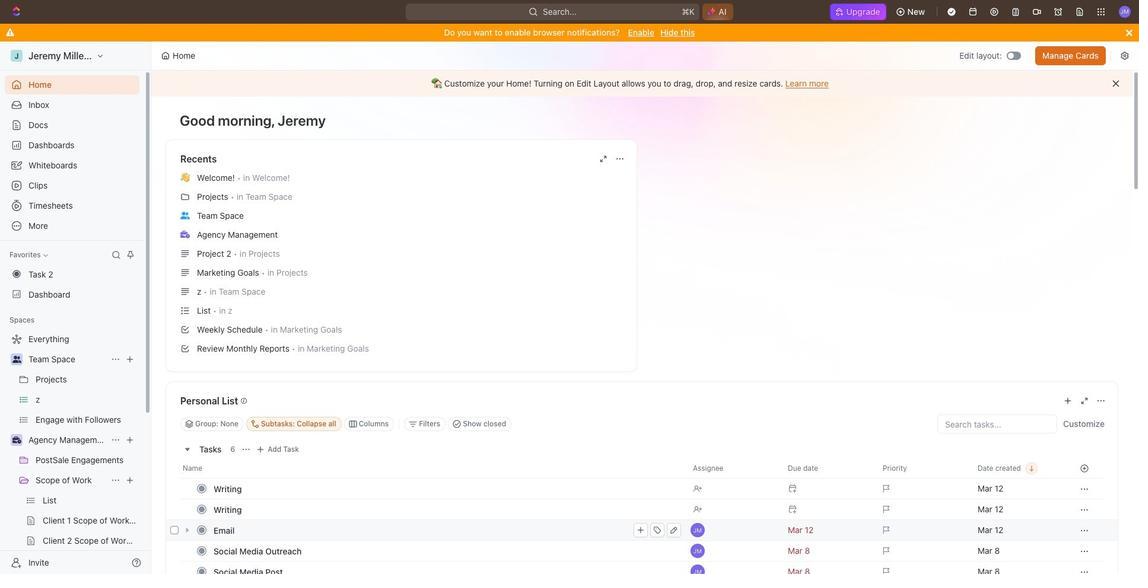 Task type: locate. For each thing, give the bounding box(es) containing it.
business time image
[[180, 231, 190, 238]]

alert
[[151, 71, 1133, 97]]

sidebar navigation
[[0, 42, 154, 575]]

tree inside sidebar navigation
[[5, 330, 139, 575]]

1 horizontal spatial user group image
[[180, 212, 190, 219]]

user group image
[[180, 212, 190, 219], [12, 356, 21, 363]]

1 vertical spatial user group image
[[12, 356, 21, 363]]

tree
[[5, 330, 139, 575]]

0 horizontal spatial user group image
[[12, 356, 21, 363]]



Task type: vqa. For each thing, say whether or not it's contained in the screenshot.
the left business time IMAGE
yes



Task type: describe. For each thing, give the bounding box(es) containing it.
Search tasks... text field
[[938, 415, 1057, 433]]

jeremy miller's workspace, , element
[[11, 50, 23, 62]]

0 vertical spatial user group image
[[180, 212, 190, 219]]

business time image
[[12, 437, 21, 444]]



